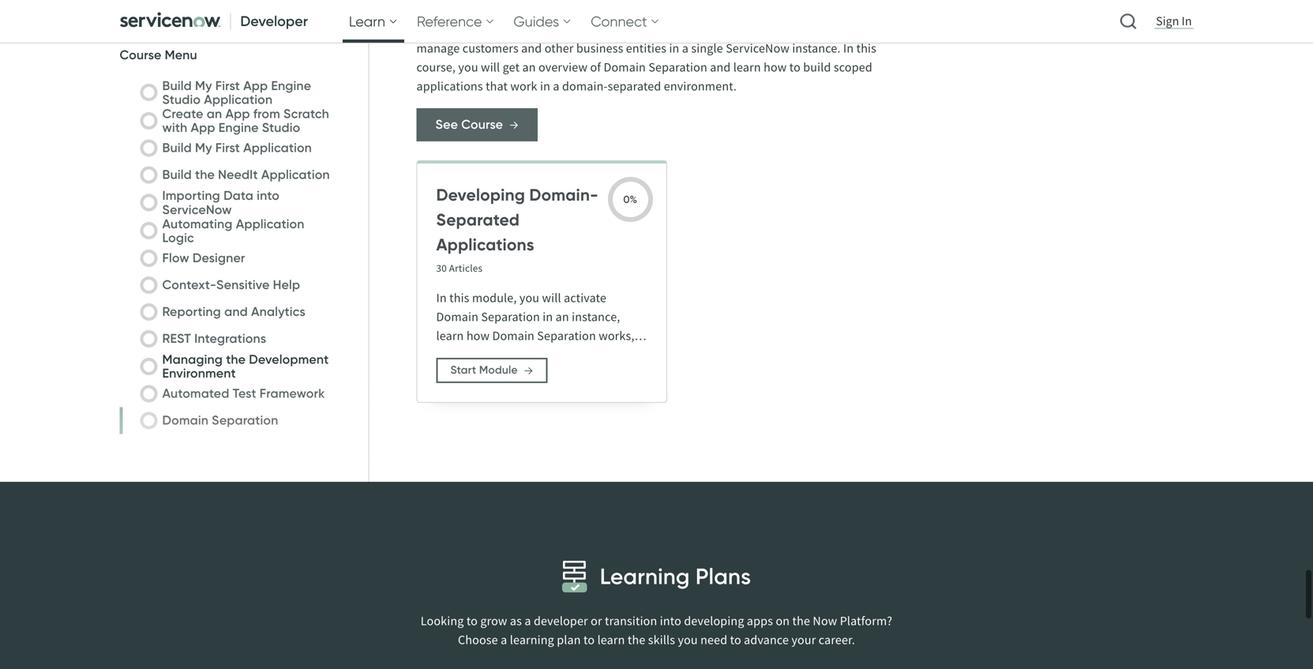 Task type: locate. For each thing, give the bounding box(es) containing it.
learning plans
[[600, 563, 752, 590]]

a
[[525, 613, 531, 629], [501, 632, 508, 648]]

sign in button
[[1154, 12, 1196, 30]]

platform?
[[840, 613, 893, 629]]

0 vertical spatial the
[[793, 613, 811, 629]]

connect button
[[585, 0, 667, 43]]

to
[[467, 613, 478, 629], [584, 632, 595, 648], [731, 632, 742, 648]]

transition
[[605, 613, 658, 629]]

your
[[792, 632, 817, 648]]

learn
[[349, 13, 385, 30]]

the down transition in the bottom of the page
[[628, 632, 646, 648]]

sign in
[[1157, 13, 1193, 29]]

developer link
[[113, 0, 318, 43]]

the right on
[[793, 613, 811, 629]]

1 vertical spatial a
[[501, 632, 508, 648]]

a right the as
[[525, 613, 531, 629]]

grow
[[481, 613, 508, 629]]

1 vertical spatial the
[[628, 632, 646, 648]]

learn button
[[343, 0, 404, 43]]

guides
[[514, 13, 560, 30]]

learning
[[510, 632, 555, 648]]

a down grow
[[501, 632, 508, 648]]

on
[[776, 613, 790, 629]]

looking to grow as a developer or transition into developing apps on the now platform? choose a learning plan to learn the skills you need to advance your career.
[[421, 613, 893, 648]]

reference button
[[411, 0, 501, 43]]

1 horizontal spatial a
[[525, 613, 531, 629]]

to right plan
[[584, 632, 595, 648]]

to up choose in the bottom of the page
[[467, 613, 478, 629]]

skills
[[648, 632, 676, 648]]

as
[[510, 613, 522, 629]]

developer
[[534, 613, 588, 629]]

1 horizontal spatial to
[[584, 632, 595, 648]]

sign
[[1157, 13, 1180, 29]]

reference
[[417, 13, 482, 30]]

career.
[[819, 632, 856, 648]]

choose
[[458, 632, 498, 648]]

now
[[813, 613, 838, 629]]

connect
[[591, 13, 648, 30]]

developing
[[684, 613, 745, 629]]

advance
[[744, 632, 789, 648]]

guides button
[[508, 0, 578, 43]]

apps
[[747, 613, 774, 629]]

to right need on the bottom right of the page
[[731, 632, 742, 648]]

the
[[793, 613, 811, 629], [628, 632, 646, 648]]

0 horizontal spatial the
[[628, 632, 646, 648]]



Task type: describe. For each thing, give the bounding box(es) containing it.
or
[[591, 613, 603, 629]]

need
[[701, 632, 728, 648]]

developer
[[241, 12, 308, 30]]

in
[[1182, 13, 1193, 29]]

0 vertical spatial a
[[525, 613, 531, 629]]

looking
[[421, 613, 464, 629]]

into
[[660, 613, 682, 629]]

plan
[[557, 632, 581, 648]]

0 horizontal spatial a
[[501, 632, 508, 648]]

you
[[678, 632, 698, 648]]

plans
[[696, 563, 752, 590]]

1 horizontal spatial the
[[793, 613, 811, 629]]

learning
[[600, 563, 690, 590]]

0 horizontal spatial to
[[467, 613, 478, 629]]

2 horizontal spatial to
[[731, 632, 742, 648]]

learn
[[598, 632, 625, 648]]



